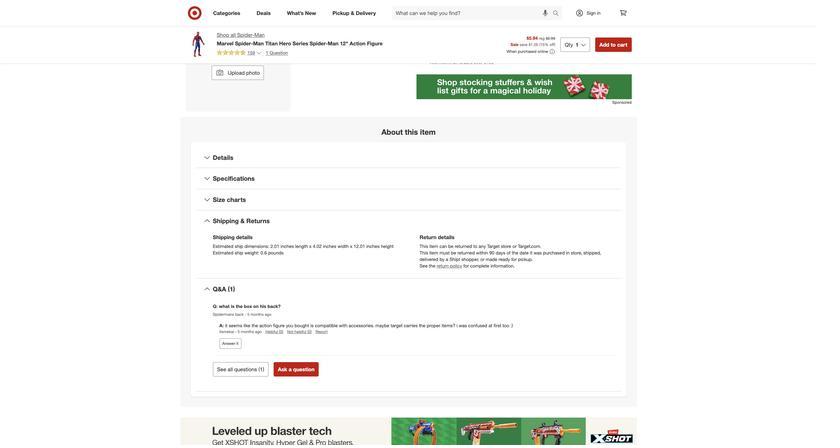 Task type: vqa. For each thing, say whether or not it's contained in the screenshot.
MAYBE
yes



Task type: describe. For each thing, give the bounding box(es) containing it.
shop
[[217, 32, 229, 38]]

ago inside the q: what is the box on his back? spidermans back - 5 months ago
[[265, 312, 272, 317]]

1 vertical spatial -
[[235, 329, 237, 334]]

1 horizontal spatial on
[[453, 59, 458, 65]]

q: what is the box on his back? spidermans back - 5 months ago
[[213, 303, 281, 317]]

1 vertical spatial 5
[[238, 329, 240, 334]]

spider- up 'already have this product? snap a pic for all to see!'
[[237, 32, 255, 38]]

1 estimated from the top
[[213, 243, 234, 249]]

helpful  (0) button
[[266, 329, 283, 335]]

what
[[219, 303, 230, 309]]

see!
[[261, 49, 274, 56]]

shipt
[[450, 256, 460, 262]]

seems
[[229, 323, 242, 328]]

return policy link
[[437, 263, 462, 269]]

target
[[487, 243, 500, 249]]

details button
[[196, 147, 622, 168]]

delivery
[[356, 10, 376, 16]]

the right like
[[252, 323, 258, 328]]

2 estimated from the top
[[213, 250, 234, 255]]

this inside 'already have this product? snap a pic for all to see!'
[[238, 38, 249, 46]]

0 vertical spatial advertisement region
[[417, 74, 632, 99]]

$10,
[[470, 10, 480, 16]]

box
[[244, 303, 252, 309]]

1 horizontal spatial this
[[405, 127, 418, 136]]

in inside return details this item can be returned to any target store or target.com. this item must be returned within 90 days of the date it was purchased in store, shipped, delivered by a shipt shopper, or made ready for pickup. see the return policy for complete information.
[[566, 250, 570, 255]]

3 inches from the left
[[367, 243, 380, 249]]

) inside $5.94 reg $6.99 sale save $ 1.05 ( 15 % off )
[[555, 42, 556, 47]]

2 vertical spatial item
[[430, 250, 439, 255]]

159 link
[[217, 49, 262, 57]]

qty 1
[[565, 41, 579, 48]]

proper
[[427, 323, 441, 328]]

details inside dropdown button
[[213, 154, 234, 161]]

back
[[235, 312, 244, 317]]

2 this from the top
[[420, 250, 428, 255]]

answer it
[[222, 341, 239, 346]]

items?
[[442, 323, 456, 328]]

it inside return details this item can be returned to any target store or target.com. this item must be returned within 90 days of the date it was purchased in store, shipped, delivered by a shipt shopper, or made ready for pickup. see the return policy for complete information.
[[530, 250, 533, 255]]

about
[[382, 127, 403, 136]]

questions
[[234, 366, 257, 373]]

not helpful  (0)
[[287, 329, 312, 334]]

the left the proper
[[419, 323, 426, 328]]

image of marvel spider-man titan hero series spider-man 12" action figure image
[[186, 31, 212, 57]]

search button
[[550, 6, 566, 22]]

1 ship from the top
[[235, 243, 243, 249]]

2 x from the left
[[350, 243, 353, 249]]

at
[[489, 323, 493, 328]]

toys
[[558, 10, 568, 16]]

sign
[[587, 10, 596, 16]]

upload photo button
[[212, 66, 264, 80]]

spider- right series
[[310, 40, 328, 47]]

about this item
[[382, 127, 436, 136]]

details for shipping
[[236, 234, 253, 240]]

confused
[[469, 323, 488, 328]]

can
[[440, 243, 447, 249]]

question
[[270, 50, 288, 55]]

- inside the q: what is the box on his back? spidermans back - 5 months ago
[[245, 312, 246, 317]]

upload photo
[[228, 69, 260, 76]]

first
[[494, 323, 502, 328]]

already
[[199, 38, 221, 46]]

off
[[550, 42, 555, 47]]

90
[[490, 250, 495, 255]]

0 horizontal spatial ago
[[255, 329, 262, 334]]

1 vertical spatial advertisement region
[[180, 418, 637, 445]]

0 horizontal spatial 1
[[260, 366, 263, 373]]

when
[[507, 49, 517, 54]]

spider- up 159 'link'
[[235, 40, 253, 47]]

2.01
[[271, 243, 280, 249]]

a inside return details this item can be returned to any target store or target.com. this item must be returned within 90 days of the date it was purchased in store, shipped, delivered by a shipt shopper, or made ready for pickup. see the return policy for complete information.
[[446, 256, 449, 262]]

return details this item can be returned to any target store or target.com. this item must be returned within 90 days of the date it was purchased in store, shipped, delivered by a shipt shopper, or made ready for pickup. see the return policy for complete information.
[[420, 234, 601, 269]]

shipping for shipping details estimated ship dimensions: 2.01 inches length x 4.02 inches width x 12.01 inches height estimated ship weight: 0.6 pounds
[[213, 234, 235, 240]]

1 vertical spatial returned
[[458, 250, 475, 255]]

a inside button
[[289, 366, 292, 373]]

it for a: it seems like the action figure you bought is compatible with accessories. maybe target carries the proper items? i was confused at first too :)
[[225, 323, 228, 328]]

see inside return details this item can be returned to any target store or target.com. this item must be returned within 90 days of the date it was purchased in store, shipped, delivered by a shipt shopper, or made ready for pickup. see the return policy for complete information.
[[420, 263, 428, 269]]

you
[[286, 323, 293, 328]]

all for questions
[[228, 366, 233, 373]]

159
[[248, 50, 255, 56]]

1 x from the left
[[309, 243, 312, 249]]

complete
[[470, 263, 490, 269]]

sign in link
[[570, 6, 611, 20]]

shipped,
[[584, 250, 601, 255]]

for inside 'already have this product? snap a pic for all to see!'
[[235, 49, 243, 56]]

the down delivered
[[429, 263, 436, 269]]

online
[[452, 17, 465, 22]]

search
[[550, 10, 566, 17]]

0 horizontal spatial purchased
[[518, 49, 537, 54]]

1 vertical spatial see
[[217, 366, 226, 373]]

1 vertical spatial be
[[451, 250, 456, 255]]

when purchased online
[[507, 49, 548, 54]]

pickup
[[333, 10, 350, 16]]

1 vertical spatial was
[[459, 323, 467, 328]]

all for spider-
[[231, 32, 236, 38]]

to inside button
[[611, 41, 616, 48]]

it for answer it
[[236, 341, 239, 346]]

details inside spend $50 save $10, spend $100 save $25 on select toys in-store or online ∙ details
[[469, 17, 483, 22]]

store inside return details this item can be returned to any target store or target.com. this item must be returned within 90 days of the date it was purchased in store, shipped, delivered by a shipt shopper, or made ready for pickup. see the return policy for complete information.
[[501, 243, 512, 249]]

%
[[545, 42, 549, 47]]

answer
[[222, 341, 235, 346]]

1 vertical spatial for
[[512, 256, 517, 262]]

returns
[[247, 217, 270, 225]]

2 inches from the left
[[323, 243, 337, 249]]

save inside $5.94 reg $6.99 sale save $ 1.05 ( 15 % off )
[[520, 42, 528, 47]]

ask a question
[[278, 366, 315, 373]]

pickup & delivery
[[333, 10, 376, 16]]

1 vertical spatial )
[[263, 366, 264, 373]]

$100 for over
[[484, 59, 494, 65]]

0 vertical spatial be
[[448, 243, 454, 249]]

2 horizontal spatial 1
[[576, 41, 579, 48]]

shipping details estimated ship dimensions: 2.01 inches length x 4.02 inches width x 12.01 inches height estimated ship weight: 0.6 pounds
[[213, 234, 394, 255]]

a inside 'already have this product? snap a pic for all to see!'
[[219, 49, 223, 56]]

12.01
[[354, 243, 365, 249]]

reg
[[539, 36, 545, 41]]

0 horizontal spatial (
[[259, 366, 260, 373]]

shop all spider-man marvel spider-man titan hero series spider-man 12" action figure
[[217, 32, 383, 47]]

sign in
[[587, 10, 601, 16]]

2 vertical spatial or
[[481, 256, 485, 262]]

0 vertical spatial item
[[420, 127, 436, 136]]

& for pickup
[[351, 10, 355, 16]]

store,
[[571, 250, 583, 255]]

not helpful  (0) button
[[287, 329, 312, 335]]

shipping for shipping & returns
[[213, 217, 239, 225]]

$100 for spend
[[498, 10, 510, 16]]

$5.94
[[527, 35, 538, 41]]

question
[[293, 366, 315, 373]]

see all questions ( 1 )
[[217, 366, 264, 373]]

what's new link
[[282, 6, 324, 20]]

with
[[339, 323, 348, 328]]

$5.94 reg $6.99 sale save $ 1.05 ( 15 % off )
[[511, 35, 556, 47]]

1 horizontal spatial in
[[597, 10, 601, 16]]

in-
[[430, 17, 435, 22]]

q&a (1)
[[213, 285, 235, 293]]

not
[[287, 329, 294, 334]]

back?
[[268, 303, 281, 309]]

1 inches from the left
[[281, 243, 294, 249]]

:)
[[511, 323, 513, 328]]

date
[[520, 250, 529, 255]]

on inside spend $50 save $10, spend $100 save $25 on select toys in-store or online ∙ details
[[534, 10, 540, 16]]

spend $50 save $10, spend $100 save $25 on select toys in-store or online ∙ details
[[430, 10, 568, 22]]

2 ship from the top
[[235, 250, 243, 255]]

∙
[[467, 17, 468, 22]]

answer it button
[[219, 339, 242, 349]]

shipping & returns
[[213, 217, 270, 225]]

categories link
[[208, 6, 249, 20]]



Task type: locate. For each thing, give the bounding box(es) containing it.
is inside the q: what is the box on his back? spidermans back - 5 months ago
[[231, 303, 235, 309]]

months down like
[[241, 329, 254, 334]]

details inside shipping details estimated ship dimensions: 2.01 inches length x 4.02 inches width x 12.01 inches height estimated ship weight: 0.6 pounds
[[236, 234, 253, 240]]

(0) down 'figure'
[[279, 329, 283, 334]]

0 vertical spatial returned
[[455, 243, 472, 249]]

0 vertical spatial is
[[231, 303, 235, 309]]

0 vertical spatial (
[[540, 42, 541, 47]]

spidermans
[[213, 312, 234, 317]]

1 down titan
[[266, 50, 269, 55]]

save left $
[[520, 42, 528, 47]]

) right questions
[[263, 366, 264, 373]]

see down delivered
[[420, 263, 428, 269]]

1 horizontal spatial -
[[245, 312, 246, 317]]

man
[[255, 32, 265, 38], [253, 40, 264, 47], [328, 40, 339, 47]]

q:
[[213, 303, 218, 309]]

1 horizontal spatial &
[[351, 10, 355, 16]]

2 shipping from the top
[[213, 234, 235, 240]]

store up the of
[[501, 243, 512, 249]]

1 (0) from the left
[[279, 329, 283, 334]]

& for shipping
[[241, 217, 245, 225]]

for right ready
[[512, 256, 517, 262]]

0 vertical spatial this
[[238, 38, 249, 46]]

0 horizontal spatial was
[[459, 323, 467, 328]]

maybe
[[376, 323, 390, 328]]

shipping inside shipping & returns dropdown button
[[213, 217, 239, 225]]

2 spend from the left
[[481, 10, 497, 16]]

all inside 'already have this product? snap a pic for all to see!'
[[245, 49, 252, 56]]

the right the of
[[512, 250, 519, 255]]

what's new
[[287, 10, 316, 16]]

1 vertical spatial $100
[[484, 59, 494, 65]]

width
[[338, 243, 349, 249]]

1 vertical spatial ship
[[235, 250, 243, 255]]

0 horizontal spatial it
[[225, 323, 228, 328]]

0 horizontal spatial x
[[309, 243, 312, 249]]

on
[[534, 10, 540, 16], [453, 59, 458, 65], [253, 303, 259, 309]]

(
[[540, 42, 541, 47], [259, 366, 260, 373]]

all inside 'shop all spider-man marvel spider-man titan hero series spider-man 12" action figure'
[[231, 32, 236, 38]]

save left $25
[[511, 10, 523, 16]]

spend up in-
[[430, 10, 446, 16]]

in left store,
[[566, 250, 570, 255]]

a left pic on the left top of page
[[219, 49, 223, 56]]

was inside return details this item can be returned to any target store or target.com. this item must be returned within 90 days of the date it was purchased in store, shipped, delivered by a shipt shopper, or made ready for pickup. see the return policy for complete information.
[[534, 250, 542, 255]]

1 vertical spatial to
[[254, 49, 260, 56]]

be right can
[[448, 243, 454, 249]]

0 vertical spatial a
[[219, 49, 223, 56]]

to right the add
[[611, 41, 616, 48]]

1 horizontal spatial details
[[438, 234, 455, 240]]

) down $6.99
[[555, 42, 556, 47]]

the inside the q: what is the box on his back? spidermans back - 5 months ago
[[236, 303, 243, 309]]

on right $25
[[534, 10, 540, 16]]

1 horizontal spatial $100
[[498, 10, 510, 16]]

sale
[[511, 42, 519, 47]]

the
[[512, 250, 519, 255], [429, 263, 436, 269], [236, 303, 243, 309], [252, 323, 258, 328], [419, 323, 426, 328]]

spend
[[430, 10, 446, 16], [481, 10, 497, 16]]

1 vertical spatial or
[[513, 243, 517, 249]]

1 vertical spatial in
[[566, 250, 570, 255]]

1 vertical spatial estimated
[[213, 250, 234, 255]]

0 horizontal spatial 5
[[238, 329, 240, 334]]

1 vertical spatial this
[[405, 127, 418, 136]]

0 horizontal spatial -
[[235, 329, 237, 334]]

this down return
[[420, 243, 428, 249]]

the up back
[[236, 303, 243, 309]]

compatible
[[315, 323, 338, 328]]

this up 159 'link'
[[238, 38, 249, 46]]

carries
[[404, 323, 418, 328]]

is right what
[[231, 303, 235, 309]]

size
[[213, 196, 225, 203]]

0 horizontal spatial this
[[238, 38, 249, 46]]

(0) right "helpful"
[[308, 329, 312, 334]]

be
[[448, 243, 454, 249], [451, 250, 456, 255]]

2 vertical spatial to
[[474, 243, 478, 249]]

new
[[305, 10, 316, 16]]

2 horizontal spatial or
[[513, 243, 517, 249]]

inches right 2.01
[[281, 243, 294, 249]]

(0) inside button
[[308, 329, 312, 334]]

& left returns
[[241, 217, 245, 225]]

1 horizontal spatial 5
[[247, 312, 250, 317]]

0 vertical spatial )
[[555, 42, 556, 47]]

item left can
[[430, 243, 439, 249]]

1 horizontal spatial (
[[540, 42, 541, 47]]

product?
[[251, 38, 277, 46]]

a: it seems like the action figure you bought is compatible with accessories. maybe target carries the proper items? i was confused at first too :)
[[219, 323, 513, 328]]

what's
[[287, 10, 304, 16]]

months down his
[[251, 312, 264, 317]]

ship left weight:
[[235, 250, 243, 255]]

1 right questions
[[260, 366, 263, 373]]

$50
[[447, 10, 455, 16]]

0 vertical spatial -
[[245, 312, 246, 317]]

target
[[391, 323, 403, 328]]

select
[[541, 10, 556, 16]]

details
[[236, 234, 253, 240], [438, 234, 455, 240]]

details button
[[469, 16, 484, 23]]

inches right '4.02'
[[323, 243, 337, 249]]

to inside return details this item can be returned to any target store or target.com. this item must be returned within 90 days of the date it was purchased in store, shipped, delivered by a shipt shopper, or made ready for pickup. see the return policy for complete information.
[[474, 243, 478, 249]]

return
[[437, 263, 449, 269]]

to inside 'already have this product? snap a pic for all to see!'
[[254, 49, 260, 56]]

1 horizontal spatial inches
[[323, 243, 337, 249]]

2 horizontal spatial for
[[512, 256, 517, 262]]

0 horizontal spatial to
[[254, 49, 260, 56]]

1 vertical spatial is
[[311, 323, 314, 328]]

in right the sign
[[597, 10, 601, 16]]

all up have
[[231, 32, 236, 38]]

- down seems
[[235, 329, 237, 334]]

1
[[576, 41, 579, 48], [266, 50, 269, 55], [260, 366, 263, 373]]

ask
[[278, 366, 287, 373]]

man up the 159
[[253, 40, 264, 47]]

0 vertical spatial months
[[251, 312, 264, 317]]

0 horizontal spatial store
[[435, 17, 446, 22]]

on inside the q: what is the box on his back? spidermans back - 5 months ago
[[253, 303, 259, 309]]

purchased left store,
[[543, 250, 565, 255]]

it down target.com.
[[530, 250, 533, 255]]

on right affirm
[[453, 59, 458, 65]]

0 vertical spatial store
[[435, 17, 446, 22]]

0 horizontal spatial see
[[217, 366, 226, 373]]

or inside spend $50 save $10, spend $100 save $25 on select toys in-store or online ∙ details
[[447, 17, 451, 22]]

0 vertical spatial for
[[235, 49, 243, 56]]

0 horizontal spatial details
[[236, 234, 253, 240]]

this right about
[[405, 127, 418, 136]]

1 vertical spatial it
[[225, 323, 228, 328]]

1 shipping from the top
[[213, 217, 239, 225]]

report
[[316, 329, 328, 334]]

2 horizontal spatial to
[[611, 41, 616, 48]]

itsmekai - 5 months ago
[[219, 329, 262, 334]]

$100 left $25
[[498, 10, 510, 16]]

2 vertical spatial a
[[289, 366, 292, 373]]

-
[[245, 312, 246, 317], [235, 329, 237, 334]]

for down shopper,
[[464, 263, 469, 269]]

0 vertical spatial 5
[[247, 312, 250, 317]]

1 horizontal spatial see
[[420, 263, 428, 269]]

0 vertical spatial it
[[530, 250, 533, 255]]

0 vertical spatial all
[[231, 32, 236, 38]]

a right ask
[[289, 366, 292, 373]]

x right width
[[350, 243, 353, 249]]

purchased down $
[[518, 49, 537, 54]]

ready
[[499, 256, 510, 262]]

add to cart
[[600, 41, 628, 48]]

- right back
[[245, 312, 246, 317]]

estimated down the shipping & returns
[[213, 243, 234, 249]]

)
[[555, 42, 556, 47], [263, 366, 264, 373]]

this up delivered
[[420, 250, 428, 255]]

$100 inside spend $50 save $10, spend $100 save $25 on select toys in-store or online ∙ details
[[498, 10, 510, 16]]

his
[[260, 303, 266, 309]]

this
[[420, 243, 428, 249], [420, 250, 428, 255]]

bought
[[295, 323, 309, 328]]

$6.99
[[546, 36, 556, 41]]

it right the a:
[[225, 323, 228, 328]]

or down within
[[481, 256, 485, 262]]

deals
[[257, 10, 271, 16]]

1 spend from the left
[[430, 10, 446, 16]]

0 vertical spatial see
[[420, 263, 428, 269]]

1 horizontal spatial purchased
[[543, 250, 565, 255]]

1 horizontal spatial for
[[464, 263, 469, 269]]

0 horizontal spatial inches
[[281, 243, 294, 249]]

item up delivered
[[430, 250, 439, 255]]

5 inside the q: what is the box on his back? spidermans back - 5 months ago
[[247, 312, 250, 317]]

ship left dimensions:
[[235, 243, 243, 249]]

ask a question button
[[274, 362, 319, 377]]

1 vertical spatial (
[[259, 366, 260, 373]]

was
[[534, 250, 542, 255], [459, 323, 467, 328]]

( inside $5.94 reg $6.99 sale save $ 1.05 ( 15 % off )
[[540, 42, 541, 47]]

store left the 'online'
[[435, 17, 446, 22]]

& right pickup
[[351, 10, 355, 16]]

12"
[[340, 40, 348, 47]]

shipping & returns button
[[196, 211, 622, 231]]

policy
[[450, 263, 462, 269]]

5
[[247, 312, 250, 317], [238, 329, 240, 334]]

&
[[351, 10, 355, 16], [241, 217, 245, 225]]

1 vertical spatial ago
[[255, 329, 262, 334]]

shipping down size charts
[[213, 217, 239, 225]]

5 down box
[[247, 312, 250, 317]]

pic
[[225, 49, 234, 56]]

details for return
[[438, 234, 455, 240]]

too
[[503, 323, 510, 328]]

shipping
[[213, 217, 239, 225], [213, 234, 235, 240]]

1 vertical spatial item
[[430, 243, 439, 249]]

it right answer
[[236, 341, 239, 346]]

see left questions
[[217, 366, 226, 373]]

upload
[[228, 69, 245, 76]]

1 this from the top
[[420, 243, 428, 249]]

with
[[430, 59, 439, 65]]

all
[[231, 32, 236, 38], [245, 49, 252, 56], [228, 366, 233, 373]]

What can we help you find? suggestions appear below search field
[[392, 6, 555, 20]]

1 horizontal spatial 1
[[266, 50, 269, 55]]

accessories.
[[349, 323, 374, 328]]

5 down seems
[[238, 329, 240, 334]]

2 vertical spatial for
[[464, 263, 469, 269]]

shipping down the shipping & returns
[[213, 234, 235, 240]]

details inside return details this item can be returned to any target store or target.com. this item must be returned within 90 days of the date it was purchased in store, shipped, delivered by a shipt shopper, or made ready for pickup. see the return policy for complete information.
[[438, 234, 455, 240]]

by
[[440, 256, 445, 262]]

ago down his
[[265, 312, 272, 317]]

0 vertical spatial shipping
[[213, 217, 239, 225]]

details down $10,
[[469, 17, 483, 22]]

1 vertical spatial store
[[501, 243, 512, 249]]

to left the 'see!'
[[254, 49, 260, 56]]

1 horizontal spatial store
[[501, 243, 512, 249]]

save up the 'online'
[[457, 10, 468, 16]]

pickup & delivery link
[[327, 6, 384, 20]]

0 horizontal spatial details
[[213, 154, 234, 161]]

2 (0) from the left
[[308, 329, 312, 334]]

1 horizontal spatial x
[[350, 243, 353, 249]]

( right the 1.05
[[540, 42, 541, 47]]

details up can
[[438, 234, 455, 240]]

$100 right over
[[484, 59, 494, 65]]

within
[[476, 250, 488, 255]]

all left questions
[[228, 366, 233, 373]]

2 details from the left
[[438, 234, 455, 240]]

1 horizontal spatial is
[[311, 323, 314, 328]]

spend right $10,
[[481, 10, 497, 16]]

helpful
[[266, 329, 278, 334]]

specifications button
[[196, 168, 622, 189]]

0 horizontal spatial for
[[235, 49, 243, 56]]

0 horizontal spatial spend
[[430, 10, 446, 16]]

0 horizontal spatial &
[[241, 217, 245, 225]]

0 horizontal spatial (0)
[[279, 329, 283, 334]]

0 horizontal spatial in
[[566, 250, 570, 255]]

helpful  (0)
[[266, 329, 283, 334]]

0 horizontal spatial or
[[447, 17, 451, 22]]

1 horizontal spatial to
[[474, 243, 478, 249]]

1.05
[[531, 42, 539, 47]]

days
[[496, 250, 506, 255]]

was right i
[[459, 323, 467, 328]]

inches right 12.01
[[367, 243, 380, 249]]

dimensions:
[[245, 243, 269, 249]]

1 horizontal spatial a
[[289, 366, 292, 373]]

x left '4.02'
[[309, 243, 312, 249]]

(0) inside button
[[279, 329, 283, 334]]

cart
[[618, 41, 628, 48]]

2 horizontal spatial on
[[534, 10, 540, 16]]

0 vertical spatial to
[[611, 41, 616, 48]]

information.
[[491, 263, 515, 269]]

4.02
[[313, 243, 322, 249]]

to left any
[[474, 243, 478, 249]]

all down product?
[[245, 49, 252, 56]]

0 vertical spatial 1
[[576, 41, 579, 48]]

details up dimensions:
[[236, 234, 253, 240]]

details
[[469, 17, 483, 22], [213, 154, 234, 161]]

purchased inside return details this item can be returned to any target store or target.com. this item must be returned within 90 days of the date it was purchased in store, shipped, delivered by a shipt shopper, or made ready for pickup. see the return policy for complete information.
[[543, 250, 565, 255]]

or down $50
[[447, 17, 451, 22]]

a right by
[[446, 256, 449, 262]]

pickup.
[[518, 256, 533, 262]]

0 horizontal spatial on
[[253, 303, 259, 309]]

0 vertical spatial ago
[[265, 312, 272, 317]]

shipping inside shipping details estimated ship dimensions: 2.01 inches length x 4.02 inches width x 12.01 inches height estimated ship weight: 0.6 pounds
[[213, 234, 235, 240]]

on left his
[[253, 303, 259, 309]]

1 vertical spatial 1
[[266, 50, 269, 55]]

save
[[457, 10, 468, 16], [511, 10, 523, 16], [520, 42, 528, 47]]

q&a
[[213, 285, 226, 293]]

item up details dropdown button
[[420, 127, 436, 136]]

online
[[538, 49, 548, 54]]

for right pic on the left top of page
[[235, 49, 243, 56]]

deals link
[[251, 6, 279, 20]]

& inside dropdown button
[[241, 217, 245, 225]]

1 right "qty"
[[576, 41, 579, 48]]

is right bought
[[311, 323, 314, 328]]

1 horizontal spatial ago
[[265, 312, 272, 317]]

a:
[[219, 323, 224, 328]]

( right questions
[[259, 366, 260, 373]]

0 vertical spatial on
[[534, 10, 540, 16]]

1 horizontal spatial spend
[[481, 10, 497, 16]]

1 horizontal spatial it
[[236, 341, 239, 346]]

it inside answer it button
[[236, 341, 239, 346]]

0 vertical spatial &
[[351, 10, 355, 16]]

details up specifications
[[213, 154, 234, 161]]

advertisement region
[[417, 74, 632, 99], [180, 418, 637, 445]]

orders
[[460, 59, 473, 65]]

0 horizontal spatial )
[[263, 366, 264, 373]]

store inside spend $50 save $10, spend $100 save $25 on select toys in-store or online ∙ details
[[435, 17, 446, 22]]

ago down the action
[[255, 329, 262, 334]]

x
[[309, 243, 312, 249], [350, 243, 353, 249]]

i
[[457, 323, 458, 328]]

inches
[[281, 243, 294, 249], [323, 243, 337, 249], [367, 243, 380, 249]]

to
[[611, 41, 616, 48], [254, 49, 260, 56], [474, 243, 478, 249]]

1 vertical spatial this
[[420, 250, 428, 255]]

1 vertical spatial shipping
[[213, 234, 235, 240]]

was down target.com.
[[534, 250, 542, 255]]

0 vertical spatial details
[[469, 17, 483, 22]]

months inside the q: what is the box on his back? spidermans back - 5 months ago
[[251, 312, 264, 317]]

1 vertical spatial months
[[241, 329, 254, 334]]

1 details from the left
[[236, 234, 253, 240]]

man up product?
[[255, 32, 265, 38]]

man left 12"
[[328, 40, 339, 47]]

2 vertical spatial it
[[236, 341, 239, 346]]

0 vertical spatial purchased
[[518, 49, 537, 54]]

height
[[381, 243, 394, 249]]

1 vertical spatial details
[[213, 154, 234, 161]]

be up shipt
[[451, 250, 456, 255]]

$100
[[498, 10, 510, 16], [484, 59, 494, 65]]

specifications
[[213, 175, 255, 182]]

0 horizontal spatial is
[[231, 303, 235, 309]]

estimated left weight:
[[213, 250, 234, 255]]

or left target.com.
[[513, 243, 517, 249]]



